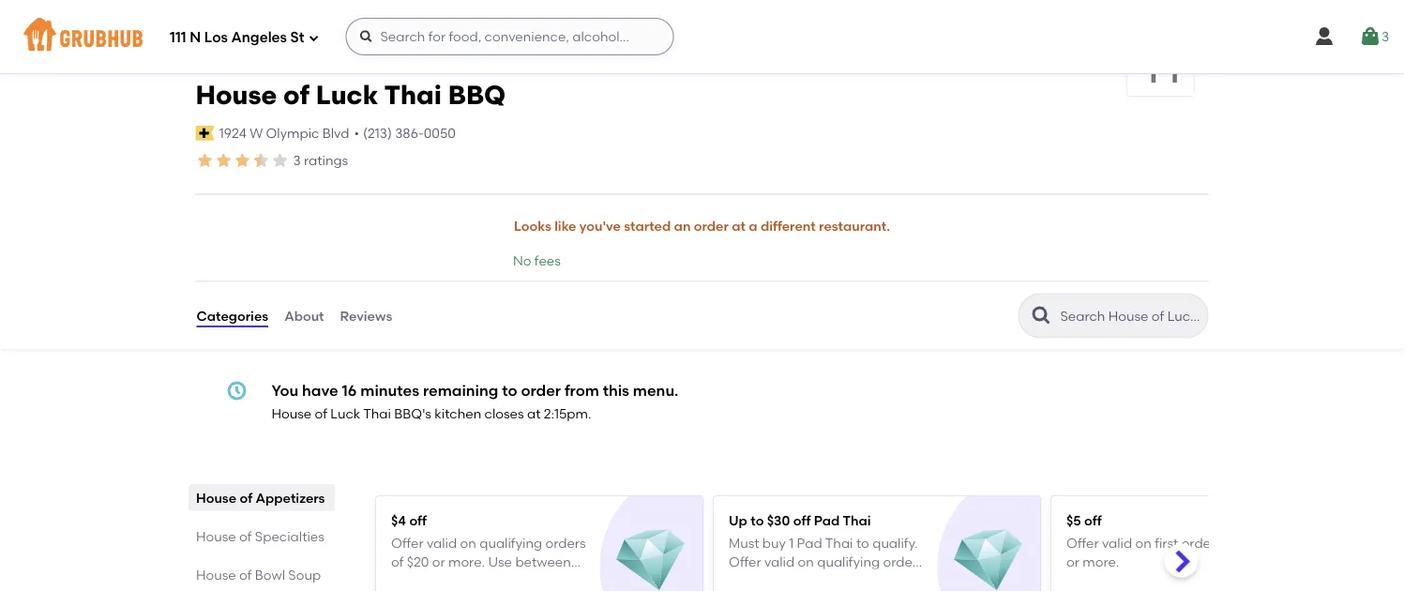 Task type: describe. For each thing, give the bounding box(es) containing it.
off inside up to $30 off pad thai must buy 1 pad thai to qualify. offer valid on qualifying orders of $17 or more. up to $30 off.
[[793, 512, 811, 528]]

to left off. at the right bottom of the page
[[843, 572, 856, 588]]

about button
[[283, 282, 325, 350]]

offer for $5
[[1066, 534, 1099, 550]]

bbq
[[448, 79, 506, 111]]

svg image inside 3 'button'
[[1359, 25, 1382, 48]]

valid inside up to $30 off pad thai must buy 1 pad thai to qualify. offer valid on qualifying orders of $17 or more. up to $30 off.
[[764, 553, 794, 569]]

restaurant.
[[819, 218, 890, 234]]

Search House of Luck Thai BBQ search field
[[1059, 307, 1202, 325]]

Search for food, convenience, alcohol... search field
[[346, 18, 674, 55]]

$20
[[407, 553, 429, 569]]

0 vertical spatial pad
[[814, 512, 840, 528]]

started
[[624, 218, 671, 234]]

bbq's
[[394, 406, 432, 422]]

of inside you have 16 minutes remaining to order from this menu. house of luck thai bbq's kitchen closes at 2:15pm.
[[315, 406, 327, 422]]

1 horizontal spatial $30
[[859, 572, 882, 588]]

blvd
[[323, 125, 349, 141]]

16
[[342, 381, 357, 399]]

qualifying inside $4 off offer valid on qualifying orders of $20 or more. use between 11am–2pm.
[[479, 534, 542, 550]]

reviews
[[340, 308, 392, 324]]

1924 w olympic blvd
[[219, 125, 349, 141]]

main navigation navigation
[[0, 0, 1405, 73]]

looks like you've started an order at a different restaurant.
[[514, 218, 890, 234]]

on for qualifying
[[460, 534, 476, 550]]

you have 16 minutes remaining to order from this menu. house of luck thai bbq's kitchen closes at 2:15pm.
[[272, 381, 679, 422]]

of up house of specialties
[[239, 489, 252, 505]]

different
[[761, 218, 816, 234]]

angeles
[[231, 29, 287, 46]]

you
[[272, 381, 299, 399]]

house of appetizers
[[196, 489, 325, 505]]

(213)
[[363, 125, 392, 141]]

house for house of specialties
[[196, 528, 236, 544]]

1 horizontal spatial svg image
[[359, 29, 374, 44]]

an
[[674, 218, 691, 234]]

house of bowl soup tab
[[196, 564, 327, 584]]

olympic
[[266, 125, 319, 141]]

luck inside you have 16 minutes remaining to order from this menu. house of luck thai bbq's kitchen closes at 2:15pm.
[[331, 406, 360, 422]]

111
[[170, 29, 186, 46]]

ratings
[[304, 152, 348, 168]]

•
[[354, 125, 359, 141]]

at inside button
[[732, 218, 746, 234]]

3 button
[[1359, 20, 1390, 53]]

offer for $4
[[391, 534, 423, 550]]

valid for qualifying
[[426, 534, 457, 550]]

off for $5
[[1084, 512, 1102, 528]]

$15
[[1241, 534, 1260, 550]]

$5 off offer valid on first orders of $15 or more.
[[1066, 512, 1260, 569]]

must
[[729, 534, 759, 550]]

use
[[488, 553, 512, 569]]

like
[[555, 218, 577, 234]]

search icon image
[[1031, 305, 1053, 327]]

at inside you have 16 minutes remaining to order from this menu. house of luck thai bbq's kitchen closes at 2:15pm.
[[527, 406, 541, 422]]

have
[[302, 381, 338, 399]]

or inside up to $30 off pad thai must buy 1 pad thai to qualify. offer valid on qualifying orders of $17 or more. up to $30 off.
[[765, 572, 778, 588]]

0 horizontal spatial up
[[729, 512, 747, 528]]

more. for first
[[1082, 553, 1119, 569]]

• (213) 386-0050
[[354, 125, 456, 141]]

1
[[789, 534, 794, 550]]

house of specialties tab
[[196, 526, 327, 546]]

qualify.
[[872, 534, 918, 550]]

no fees
[[513, 252, 561, 268]]

11am–2pm.
[[391, 572, 461, 588]]

order inside looks like you've started an order at a different restaurant. button
[[694, 218, 729, 234]]

offer inside up to $30 off pad thai must buy 1 pad thai to qualify. offer valid on qualifying orders of $17 or more. up to $30 off.
[[729, 553, 761, 569]]

2:15pm.
[[544, 406, 591, 422]]

more. inside up to $30 off pad thai must buy 1 pad thai to qualify. offer valid on qualifying orders of $17 or more. up to $30 off.
[[782, 572, 818, 588]]

appetizers
[[255, 489, 325, 505]]

1924
[[219, 125, 247, 141]]

house inside you have 16 minutes remaining to order from this menu. house of luck thai bbq's kitchen closes at 2:15pm.
[[272, 406, 312, 422]]

of up house of bowl soup
[[239, 528, 251, 544]]

qualifying inside up to $30 off pad thai must buy 1 pad thai to qualify. offer valid on qualifying orders of $17 or more. up to $30 off.
[[817, 553, 880, 569]]



Task type: locate. For each thing, give the bounding box(es) containing it.
house up 1924
[[196, 79, 277, 111]]

house of bowl soup
[[196, 566, 320, 582]]

house left bowl
[[196, 566, 236, 582]]

bowl
[[255, 566, 285, 582]]

1 vertical spatial up
[[821, 572, 840, 588]]

looks like you've started an order at a different restaurant. button
[[513, 206, 891, 247]]

0 horizontal spatial orders
[[545, 534, 586, 550]]

more.
[[448, 553, 485, 569], [1082, 553, 1119, 569], [782, 572, 818, 588]]

more. inside $5 off offer valid on first orders of $15 or more.
[[1082, 553, 1119, 569]]

luck up •
[[316, 79, 378, 111]]

or right $20
[[432, 553, 445, 569]]

1 horizontal spatial at
[[732, 218, 746, 234]]

1 promo image from the left
[[616, 526, 685, 591]]

2 promo image from the left
[[954, 526, 1022, 591]]

0 horizontal spatial order
[[521, 381, 561, 399]]

0 horizontal spatial $30
[[767, 512, 790, 528]]

to left qualify.
[[856, 534, 869, 550]]

1 horizontal spatial offer
[[729, 553, 761, 569]]

0 vertical spatial luck
[[316, 79, 378, 111]]

2 horizontal spatial or
[[1066, 553, 1079, 569]]

3 off from the left
[[1084, 512, 1102, 528]]

1 vertical spatial qualifying
[[817, 553, 880, 569]]

promo image
[[616, 526, 685, 591], [954, 526, 1022, 591]]

promo image for offer valid on qualifying orders of $20 or more. use between 11am–2pm.
[[616, 526, 685, 591]]

minutes
[[361, 381, 419, 399]]

off inside $4 off offer valid on qualifying orders of $20 or more. use between 11am–2pm.
[[409, 512, 426, 528]]

$17
[[744, 572, 762, 588]]

1 horizontal spatial svg image
[[1359, 25, 1382, 48]]

kitchen
[[435, 406, 482, 422]]

no
[[513, 252, 532, 268]]

$30
[[767, 512, 790, 528], [859, 572, 882, 588]]

order right an
[[694, 218, 729, 234]]

to up must
[[750, 512, 764, 528]]

1 horizontal spatial orders
[[883, 553, 923, 569]]

off for $4
[[409, 512, 426, 528]]

1 horizontal spatial qualifying
[[817, 553, 880, 569]]

categories
[[197, 308, 268, 324]]

or for $5 off offer valid on first orders of $15 or more.
[[1066, 553, 1079, 569]]

$4 off offer valid on qualifying orders of $20 or more. use between 11am–2pm.
[[391, 512, 586, 588]]

house of appetizers tab
[[196, 487, 327, 507]]

at right closes
[[527, 406, 541, 422]]

orders for qualifying
[[545, 534, 586, 550]]

house for house of appetizers
[[196, 489, 236, 505]]

valid up $20
[[426, 534, 457, 550]]

3 inside 'button'
[[1382, 28, 1390, 44]]

2 horizontal spatial offer
[[1066, 534, 1099, 550]]

or down $5
[[1066, 553, 1079, 569]]

0 vertical spatial up
[[729, 512, 747, 528]]

about
[[284, 308, 324, 324]]

remaining
[[423, 381, 499, 399]]

luck down 16
[[331, 406, 360, 422]]

house for house of bowl soup
[[196, 566, 236, 582]]

off up 1
[[793, 512, 811, 528]]

you've
[[580, 218, 621, 234]]

of inside up to $30 off pad thai must buy 1 pad thai to qualify. offer valid on qualifying orders of $17 or more. up to $30 off.
[[729, 572, 741, 588]]

valid for first
[[1102, 534, 1132, 550]]

qualifying
[[479, 534, 542, 550], [817, 553, 880, 569]]

svg image
[[1313, 25, 1336, 48], [359, 29, 374, 44], [226, 380, 248, 402]]

pad
[[814, 512, 840, 528], [797, 534, 822, 550]]

0 horizontal spatial valid
[[426, 534, 457, 550]]

to
[[502, 381, 517, 399], [750, 512, 764, 528], [856, 534, 869, 550], [843, 572, 856, 588]]

of up olympic
[[283, 79, 310, 111]]

up up must
[[729, 512, 747, 528]]

1924 w olympic blvd button
[[218, 123, 350, 144]]

more. inside $4 off offer valid on qualifying orders of $20 or more. use between 11am–2pm.
[[448, 553, 485, 569]]

order inside you have 16 minutes remaining to order from this menu. house of luck thai bbq's kitchen closes at 2:15pm.
[[521, 381, 561, 399]]

1 horizontal spatial on
[[798, 553, 814, 569]]

1 vertical spatial order
[[521, 381, 561, 399]]

0 vertical spatial at
[[732, 218, 746, 234]]

2 horizontal spatial more.
[[1082, 553, 1119, 569]]

1 vertical spatial at
[[527, 406, 541, 422]]

valid inside $5 off offer valid on first orders of $15 or more.
[[1102, 534, 1132, 550]]

svg image
[[1359, 25, 1382, 48], [308, 32, 319, 44]]

2 horizontal spatial svg image
[[1313, 25, 1336, 48]]

between
[[515, 553, 571, 569]]

0 vertical spatial $30
[[767, 512, 790, 528]]

menu.
[[633, 381, 679, 399]]

0 vertical spatial order
[[694, 218, 729, 234]]

111 n los angeles st
[[170, 29, 304, 46]]

0 horizontal spatial svg image
[[226, 380, 248, 402]]

this
[[603, 381, 630, 399]]

offer up $20
[[391, 534, 423, 550]]

$30 up buy
[[767, 512, 790, 528]]

1 horizontal spatial order
[[694, 218, 729, 234]]

qualifying up 'use'
[[479, 534, 542, 550]]

of down have
[[315, 406, 327, 422]]

star icon image
[[196, 151, 214, 170], [214, 151, 233, 170], [233, 151, 252, 170], [252, 151, 271, 170], [252, 151, 271, 170], [271, 151, 289, 170]]

offer inside $4 off offer valid on qualifying orders of $20 or more. use between 11am–2pm.
[[391, 534, 423, 550]]

or
[[432, 553, 445, 569], [1066, 553, 1079, 569], [765, 572, 778, 588]]

at
[[732, 218, 746, 234], [527, 406, 541, 422]]

1 horizontal spatial 3
[[1382, 28, 1390, 44]]

or for $4 off offer valid on qualifying orders of $20 or more. use between 11am–2pm.
[[432, 553, 445, 569]]

1 vertical spatial 3
[[293, 152, 301, 168]]

0 horizontal spatial off
[[409, 512, 426, 528]]

1 horizontal spatial or
[[765, 572, 778, 588]]

of inside $5 off offer valid on first orders of $15 or more.
[[1225, 534, 1238, 550]]

soup
[[288, 566, 320, 582]]

offer down must
[[729, 553, 761, 569]]

up
[[729, 512, 747, 528], [821, 572, 840, 588]]

1 horizontal spatial up
[[821, 572, 840, 588]]

closes
[[485, 406, 524, 422]]

order
[[694, 218, 729, 234], [521, 381, 561, 399]]

house of specialties
[[196, 528, 324, 544]]

off.
[[885, 572, 905, 588]]

$30 left off. at the right bottom of the page
[[859, 572, 882, 588]]

1 vertical spatial pad
[[797, 534, 822, 550]]

luck
[[316, 79, 378, 111], [331, 406, 360, 422]]

house of luck thai bbq logo image
[[1128, 30, 1194, 96]]

to up closes
[[502, 381, 517, 399]]

house of luck thai bbq
[[196, 79, 506, 111]]

on for first
[[1135, 534, 1152, 550]]

st
[[290, 29, 304, 46]]

on inside $4 off offer valid on qualifying orders of $20 or more. use between 11am–2pm.
[[460, 534, 476, 550]]

promo image for must buy 1 pad thai to qualify. offer valid on qualifying orders of $17 or more. up to $30 off.
[[954, 526, 1022, 591]]

$5
[[1066, 512, 1081, 528]]

1 horizontal spatial more.
[[782, 572, 818, 588]]

off right $5
[[1084, 512, 1102, 528]]

0 vertical spatial qualifying
[[479, 534, 542, 550]]

a
[[749, 218, 758, 234]]

specialties
[[255, 528, 324, 544]]

svg image left you
[[226, 380, 248, 402]]

orders right first
[[1181, 534, 1222, 550]]

of inside $4 off offer valid on qualifying orders of $20 or more. use between 11am–2pm.
[[391, 553, 403, 569]]

offer down $5
[[1066, 534, 1099, 550]]

los
[[204, 29, 228, 46]]

of
[[283, 79, 310, 111], [315, 406, 327, 422], [239, 489, 252, 505], [239, 528, 251, 544], [1225, 534, 1238, 550], [391, 553, 403, 569], [239, 566, 251, 582], [729, 572, 741, 588]]

3 ratings
[[293, 152, 348, 168]]

house up house of bowl soup
[[196, 528, 236, 544]]

offer
[[391, 534, 423, 550], [1066, 534, 1099, 550], [729, 553, 761, 569]]

0 horizontal spatial svg image
[[308, 32, 319, 44]]

or right $17
[[765, 572, 778, 588]]

1 vertical spatial $30
[[859, 572, 882, 588]]

thai
[[384, 79, 442, 111], [363, 406, 391, 422], [842, 512, 871, 528], [825, 534, 853, 550]]

2 off from the left
[[793, 512, 811, 528]]

orders inside up to $30 off pad thai must buy 1 pad thai to qualify. offer valid on qualifying orders of $17 or more. up to $30 off.
[[883, 553, 923, 569]]

house up house of specialties
[[196, 489, 236, 505]]

valid
[[426, 534, 457, 550], [1102, 534, 1132, 550], [764, 553, 794, 569]]

2 horizontal spatial valid
[[1102, 534, 1132, 550]]

3
[[1382, 28, 1390, 44], [293, 152, 301, 168]]

order up 2:15pm.
[[521, 381, 561, 399]]

looks
[[514, 218, 551, 234]]

3 for 3 ratings
[[293, 152, 301, 168]]

house down you
[[272, 406, 312, 422]]

0 horizontal spatial promo image
[[616, 526, 685, 591]]

more. for qualifying
[[448, 553, 485, 569]]

of left $17
[[729, 572, 741, 588]]

or inside $5 off offer valid on first orders of $15 or more.
[[1066, 553, 1079, 569]]

0 horizontal spatial or
[[432, 553, 445, 569]]

2 horizontal spatial orders
[[1181, 534, 1222, 550]]

house for house of luck thai bbq
[[196, 79, 277, 111]]

categories button
[[196, 282, 269, 350]]

1 horizontal spatial valid
[[764, 553, 794, 569]]

on inside up to $30 off pad thai must buy 1 pad thai to qualify. offer valid on qualifying orders of $17 or more. up to $30 off.
[[798, 553, 814, 569]]

n
[[190, 29, 201, 46]]

svg image up house of luck thai bbq
[[359, 29, 374, 44]]

of left $20
[[391, 553, 403, 569]]

2 horizontal spatial on
[[1135, 534, 1152, 550]]

up to $30 off pad thai must buy 1 pad thai to qualify. offer valid on qualifying orders of $17 or more. up to $30 off.
[[729, 512, 923, 588]]

orders down qualify.
[[883, 553, 923, 569]]

1 off from the left
[[409, 512, 426, 528]]

0 horizontal spatial at
[[527, 406, 541, 422]]

$4
[[391, 512, 406, 528]]

from
[[565, 381, 599, 399]]

orders
[[545, 534, 586, 550], [1181, 534, 1222, 550], [883, 553, 923, 569]]

of left $15
[[1225, 534, 1238, 550]]

off right the $4
[[409, 512, 426, 528]]

0 vertical spatial 3
[[1382, 28, 1390, 44]]

buy
[[762, 534, 786, 550]]

fees
[[535, 252, 561, 268]]

valid down buy
[[764, 553, 794, 569]]

house
[[196, 79, 277, 111], [272, 406, 312, 422], [196, 489, 236, 505], [196, 528, 236, 544], [196, 566, 236, 582]]

off
[[409, 512, 426, 528], [793, 512, 811, 528], [1084, 512, 1102, 528]]

off inside $5 off offer valid on first orders of $15 or more.
[[1084, 512, 1102, 528]]

up left off. at the right bottom of the page
[[821, 572, 840, 588]]

0 horizontal spatial 3
[[293, 152, 301, 168]]

valid left first
[[1102, 534, 1132, 550]]

or inside $4 off offer valid on qualifying orders of $20 or more. use between 11am–2pm.
[[432, 553, 445, 569]]

at left a at the right
[[732, 218, 746, 234]]

valid inside $4 off offer valid on qualifying orders of $20 or more. use between 11am–2pm.
[[426, 534, 457, 550]]

0 horizontal spatial offer
[[391, 534, 423, 550]]

orders for first
[[1181, 534, 1222, 550]]

3 for 3
[[1382, 28, 1390, 44]]

0050
[[424, 125, 456, 141]]

first
[[1155, 534, 1178, 550]]

0 horizontal spatial more.
[[448, 553, 485, 569]]

on inside $5 off offer valid on first orders of $15 or more.
[[1135, 534, 1152, 550]]

on
[[460, 534, 476, 550], [1135, 534, 1152, 550], [798, 553, 814, 569]]

subscription pass image
[[196, 126, 215, 141]]

qualifying down qualify.
[[817, 553, 880, 569]]

0 horizontal spatial qualifying
[[479, 534, 542, 550]]

1 horizontal spatial promo image
[[954, 526, 1022, 591]]

orders inside $4 off offer valid on qualifying orders of $20 or more. use between 11am–2pm.
[[545, 534, 586, 550]]

1 horizontal spatial off
[[793, 512, 811, 528]]

(213) 386-0050 button
[[363, 124, 456, 143]]

svg image left 3 'button'
[[1313, 25, 1336, 48]]

thai inside you have 16 minutes remaining to order from this menu. house of luck thai bbq's kitchen closes at 2:15pm.
[[363, 406, 391, 422]]

of left bowl
[[239, 566, 251, 582]]

offer inside $5 off offer valid on first orders of $15 or more.
[[1066, 534, 1099, 550]]

0 horizontal spatial on
[[460, 534, 476, 550]]

w
[[250, 125, 263, 141]]

1 vertical spatial luck
[[331, 406, 360, 422]]

2 horizontal spatial off
[[1084, 512, 1102, 528]]

orders up the between
[[545, 534, 586, 550]]

to inside you have 16 minutes remaining to order from this menu. house of luck thai bbq's kitchen closes at 2:15pm.
[[502, 381, 517, 399]]

orders inside $5 off offer valid on first orders of $15 or more.
[[1181, 534, 1222, 550]]

386-
[[395, 125, 424, 141]]

reviews button
[[339, 282, 393, 350]]



Task type: vqa. For each thing, say whether or not it's contained in the screenshot.
topmost david
no



